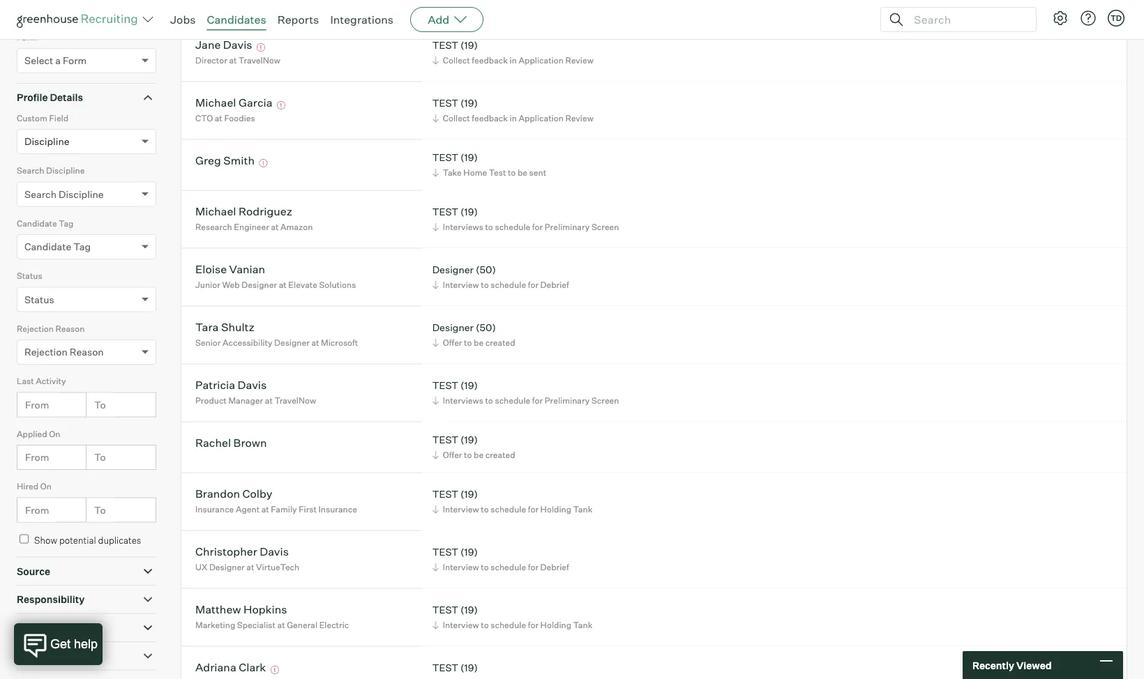 Task type: locate. For each thing, give the bounding box(es) containing it.
1 interview to schedule for debrief link from the top
[[430, 279, 573, 292]]

0 vertical spatial interviews
[[443, 222, 484, 233]]

to inside designer (50) offer to be created
[[464, 338, 472, 348]]

(50) up designer (50) offer to be created at the left of the page
[[476, 264, 496, 276]]

test
[[433, 39, 459, 51], [433, 97, 459, 109], [433, 151, 459, 163], [433, 206, 459, 218], [433, 379, 459, 392], [433, 434, 459, 446], [433, 488, 459, 501], [433, 546, 459, 558], [433, 604, 459, 616], [433, 662, 459, 674]]

be for designer (50)
[[474, 338, 484, 348]]

0 vertical spatial interviews to schedule for preliminary screen link
[[430, 221, 623, 234]]

interview to schedule for debrief link
[[430, 279, 573, 292], [430, 561, 573, 575]]

designer inside eloise vanian junior web designer at elevate solutions
[[242, 280, 277, 290]]

1 vertical spatial feedback
[[472, 113, 508, 124]]

rejection reason up activity
[[24, 346, 104, 359]]

0 vertical spatial test (19) collect feedback in application review
[[433, 39, 594, 66]]

0 vertical spatial to
[[94, 399, 106, 411]]

designer inside tara shultz senior accessibility designer at microsoft
[[274, 338, 310, 348]]

2 michael from the top
[[195, 205, 236, 219]]

to for tara shultz
[[464, 338, 472, 348]]

1 vertical spatial davis
[[238, 378, 267, 392]]

rejection reason down status element
[[17, 324, 85, 334]]

from down applied on
[[25, 452, 49, 464]]

1 interviews from the top
[[443, 222, 484, 233]]

1 vertical spatial review
[[566, 113, 594, 124]]

1 screen from the top
[[592, 222, 619, 233]]

test (19) interview to schedule for holding tank for hopkins
[[433, 604, 593, 631]]

configure image
[[1052, 10, 1069, 27]]

christopher
[[195, 545, 257, 559]]

(19) inside test (19) take home test to be sent
[[461, 151, 478, 163]]

(50) for tara shultz
[[476, 322, 496, 334]]

interviews up test (19) offer to be created
[[443, 396, 484, 406]]

on right applied
[[49, 429, 60, 439]]

0 vertical spatial application
[[519, 55, 564, 66]]

at down rodriguez
[[271, 222, 279, 233]]

to for patricia davis
[[485, 396, 493, 406]]

tag up status element
[[73, 241, 91, 253]]

1 vertical spatial offer to be created link
[[430, 449, 519, 462]]

select a form
[[24, 55, 87, 67]]

collect feedback in application review link for garcia
[[430, 112, 597, 125]]

1 vertical spatial application
[[519, 113, 564, 124]]

davis for jane
[[223, 38, 252, 52]]

adriana clark has been in onsite for more than 21 days image
[[269, 667, 281, 675]]

1 offer to be created link from the top
[[430, 337, 519, 350]]

pipeline
[[17, 622, 55, 635]]

2 preliminary from the top
[[545, 396, 590, 406]]

1 vertical spatial interviews
[[443, 396, 484, 406]]

at left elevate
[[279, 280, 287, 290]]

10 (19) from the top
[[461, 662, 478, 674]]

0 vertical spatial be
[[518, 168, 528, 178]]

1 horizontal spatial form
[[63, 55, 87, 67]]

test (19) offer to be created
[[433, 434, 516, 461]]

at left general
[[277, 621, 285, 631]]

interview to schedule for holding tank link for hopkins
[[430, 619, 596, 632]]

1 vertical spatial interview to schedule for debrief link
[[430, 561, 573, 575]]

davis up 'manager'
[[238, 378, 267, 392]]

0 vertical spatial interview to schedule for holding tank link
[[430, 503, 596, 517]]

for for eloise vanian
[[528, 280, 539, 290]]

test (19) interviews to schedule for preliminary screen for rodriguez
[[433, 206, 619, 233]]

matthew hopkins marketing specialist at general electric
[[195, 603, 349, 631]]

at down colby at the left
[[261, 505, 269, 515]]

7 (19) from the top
[[461, 488, 478, 501]]

2 tank from the top
[[573, 621, 593, 631]]

2 interview to schedule for holding tank link from the top
[[430, 619, 596, 632]]

1 vertical spatial to
[[94, 452, 106, 464]]

9 (19) from the top
[[461, 604, 478, 616]]

tag down "search discipline" 'element'
[[59, 218, 74, 229]]

to
[[94, 399, 106, 411], [94, 452, 106, 464], [94, 504, 106, 517]]

greenhouse recruiting image
[[17, 11, 142, 28]]

application
[[519, 55, 564, 66], [519, 113, 564, 124]]

designer down vanian at the top left of page
[[242, 280, 277, 290]]

for
[[532, 222, 543, 233], [528, 280, 539, 290], [532, 396, 543, 406], [528, 505, 539, 515], [528, 563, 539, 573], [528, 621, 539, 631]]

2 vertical spatial from
[[25, 504, 49, 517]]

for for michael rodriguez
[[532, 222, 543, 233]]

1 vertical spatial reason
[[70, 346, 104, 359]]

engineer
[[234, 222, 269, 233]]

tara
[[195, 320, 219, 334]]

add button
[[410, 7, 484, 32]]

0 vertical spatial discipline
[[24, 136, 69, 148]]

2 vertical spatial be
[[474, 450, 484, 461]]

1 vertical spatial michael
[[195, 205, 236, 219]]

6 test from the top
[[433, 434, 459, 446]]

elevate
[[288, 280, 317, 290]]

4 interview from the top
[[443, 621, 479, 631]]

last activity
[[17, 376, 66, 387]]

to for matthew hopkins
[[481, 621, 489, 631]]

1 application from the top
[[519, 55, 564, 66]]

1 vertical spatial search
[[24, 188, 57, 200]]

rejection reason element
[[17, 322, 156, 375]]

designer inside designer (50) offer to be created
[[433, 322, 474, 334]]

0 vertical spatial interview to schedule for debrief link
[[430, 279, 573, 292]]

at left microsoft
[[312, 338, 319, 348]]

0 vertical spatial michael
[[195, 96, 236, 110]]

designer inside designer (50) interview to schedule for debrief
[[433, 264, 474, 276]]

1 vertical spatial rejection
[[24, 346, 68, 359]]

1 vertical spatial test (19) interviews to schedule for preliminary screen
[[433, 379, 619, 406]]

2 review from the top
[[566, 113, 594, 124]]

2 test (19) interview to schedule for holding tank from the top
[[433, 604, 593, 631]]

michael rodriguez link
[[195, 205, 292, 221]]

duplicates
[[98, 535, 141, 546]]

jobs link
[[170, 13, 196, 27]]

designer
[[433, 264, 474, 276], [242, 280, 277, 290], [433, 322, 474, 334], [274, 338, 310, 348], [209, 563, 245, 573]]

0 horizontal spatial insurance
[[195, 505, 234, 515]]

0 vertical spatial preliminary
[[545, 222, 590, 233]]

1 holding from the top
[[541, 505, 572, 515]]

0 vertical spatial test (19) interviews to schedule for preliminary screen
[[433, 206, 619, 233]]

senior
[[195, 338, 221, 348]]

travelnow right 'manager'
[[275, 396, 316, 406]]

schedule for matthew hopkins
[[491, 621, 526, 631]]

for for matthew hopkins
[[528, 621, 539, 631]]

1 to from the top
[[94, 399, 106, 411]]

discipline down discipline option
[[46, 166, 85, 176]]

hired
[[17, 482, 38, 492]]

to inside test (19) interview to schedule for debrief
[[481, 563, 489, 573]]

greg smith link
[[195, 154, 255, 170]]

to for last activity
[[94, 399, 106, 411]]

collect up take
[[443, 113, 470, 124]]

1 vertical spatial (50)
[[476, 322, 496, 334]]

1 feedback from the top
[[472, 55, 508, 66]]

0 vertical spatial offer
[[443, 338, 462, 348]]

2 to from the top
[[94, 452, 106, 464]]

1 vertical spatial candidate
[[24, 241, 71, 253]]

1 vertical spatial preliminary
[[545, 396, 590, 406]]

feedback up test (19) take home test to be sent
[[472, 113, 508, 124]]

davis
[[223, 38, 252, 52], [238, 378, 267, 392], [260, 545, 289, 559]]

for inside designer (50) interview to schedule for debrief
[[528, 280, 539, 290]]

designer down designer (50) interview to schedule for debrief
[[433, 322, 474, 334]]

3 to from the top
[[94, 504, 106, 517]]

0 vertical spatial collect
[[443, 55, 470, 66]]

test (19) interviews to schedule for preliminary screen
[[433, 206, 619, 233], [433, 379, 619, 406]]

offer inside test (19) offer to be created
[[443, 450, 462, 461]]

feedback down add popup button
[[472, 55, 508, 66]]

michael up research
[[195, 205, 236, 219]]

for inside test (19) interview to schedule for debrief
[[528, 563, 539, 573]]

1 vertical spatial collect
[[443, 113, 470, 124]]

search discipline up candidate tag element
[[24, 188, 104, 200]]

custom field element
[[17, 111, 156, 164]]

0 vertical spatial on
[[49, 429, 60, 439]]

2 interviews to schedule for preliminary screen link from the top
[[430, 394, 623, 408]]

travelnow down jane davis has been in application review for more than 5 days icon at top
[[239, 55, 281, 66]]

holding
[[541, 505, 572, 515], [541, 621, 572, 631]]

1 from from the top
[[25, 399, 49, 411]]

discipline up candidate tag element
[[59, 188, 104, 200]]

(50) inside designer (50) offer to be created
[[476, 322, 496, 334]]

10 test from the top
[[433, 662, 459, 674]]

2 (50) from the top
[[476, 322, 496, 334]]

3 test from the top
[[433, 151, 459, 163]]

greg smith has been in take home test for more than 7 days image
[[257, 159, 270, 168]]

from down last activity
[[25, 399, 49, 411]]

test (19) interview to schedule for holding tank up test (19) interview to schedule for debrief
[[433, 488, 593, 515]]

schedule inside designer (50) interview to schedule for debrief
[[491, 280, 526, 290]]

debrief inside test (19) interview to schedule for debrief
[[541, 563, 569, 573]]

custom
[[17, 113, 47, 123]]

2 test (19) interviews to schedule for preliminary screen from the top
[[433, 379, 619, 406]]

jane davis
[[195, 38, 252, 52]]

designer down christopher
[[209, 563, 245, 573]]

preliminary for patricia davis
[[545, 396, 590, 406]]

designer up designer (50) offer to be created at the left of the page
[[433, 264, 474, 276]]

0 horizontal spatial form
[[17, 32, 37, 42]]

created for (19)
[[486, 450, 516, 461]]

discipline
[[24, 136, 69, 148], [46, 166, 85, 176], [59, 188, 104, 200]]

rachel brown
[[195, 436, 267, 450]]

interview to schedule for holding tank link for colby
[[430, 503, 596, 517]]

2 offer from the top
[[443, 450, 462, 461]]

family
[[271, 505, 297, 515]]

michael up cto at foodies
[[195, 96, 236, 110]]

on for hired on
[[40, 482, 52, 492]]

status up the rejection reason element at the left of the page
[[24, 294, 54, 306]]

form
[[17, 32, 37, 42], [63, 55, 87, 67]]

profile
[[17, 92, 48, 104]]

for for christopher davis
[[528, 563, 539, 573]]

0 vertical spatial review
[[566, 55, 594, 66]]

2 created from the top
[[486, 450, 516, 461]]

2 test from the top
[[433, 97, 459, 109]]

test (19) collect feedback in application review
[[433, 39, 594, 66], [433, 97, 594, 124]]

interview for eloise vanian
[[443, 280, 479, 290]]

offer to be created link for (19)
[[430, 449, 519, 462]]

tank for brandon colby
[[573, 505, 593, 515]]

2 insurance from the left
[[319, 505, 357, 515]]

director at travelnow
[[195, 55, 281, 66]]

to for christopher davis
[[481, 563, 489, 573]]

davis up the virtuetech
[[260, 545, 289, 559]]

1 interview from the top
[[443, 280, 479, 290]]

jane davis has been in application review for more than 5 days image
[[255, 43, 267, 52]]

interviews down take
[[443, 222, 484, 233]]

1 vertical spatial candidate tag
[[24, 241, 91, 253]]

9 test from the top
[[433, 604, 459, 616]]

candidate tag up status element
[[24, 241, 91, 253]]

2 interview from the top
[[443, 505, 479, 515]]

created inside designer (50) offer to be created
[[486, 338, 516, 348]]

0 vertical spatial debrief
[[541, 280, 569, 290]]

1 vertical spatial test (19) collect feedback in application review
[[433, 97, 594, 124]]

designer right accessibility
[[274, 338, 310, 348]]

viewed
[[1017, 660, 1052, 672]]

at down christopher davis link
[[247, 563, 254, 573]]

preliminary
[[545, 222, 590, 233], [545, 396, 590, 406]]

1 vertical spatial travelnow
[[275, 396, 316, 406]]

insurance
[[195, 505, 234, 515], [319, 505, 357, 515]]

cto
[[195, 113, 213, 124]]

1 vertical spatial in
[[510, 113, 517, 124]]

schedule inside test (19) interview to schedule for debrief
[[491, 563, 526, 573]]

michael inside michael garcia link
[[195, 96, 236, 110]]

0 vertical spatial (50)
[[476, 264, 496, 276]]

1 vertical spatial tank
[[573, 621, 593, 631]]

1 vertical spatial test (19) interview to schedule for holding tank
[[433, 604, 593, 631]]

2 interviews from the top
[[443, 396, 484, 406]]

discipline down custom field
[[24, 136, 69, 148]]

3 (19) from the top
[[461, 151, 478, 163]]

tank
[[573, 505, 593, 515], [573, 621, 593, 631]]

debrief for eloise vanian
[[541, 280, 569, 290]]

1 vertical spatial interview to schedule for holding tank link
[[430, 619, 596, 632]]

2 from from the top
[[25, 452, 49, 464]]

1 debrief from the top
[[541, 280, 569, 290]]

test (19) interview to schedule for holding tank
[[433, 488, 593, 515], [433, 604, 593, 631]]

0 vertical spatial feedback
[[472, 55, 508, 66]]

td
[[1111, 13, 1122, 23]]

at down jane davis link
[[229, 55, 237, 66]]

schedule for michael rodriguez
[[495, 222, 531, 233]]

0 vertical spatial collect feedback in application review link
[[430, 54, 597, 67]]

interview for christopher davis
[[443, 563, 479, 573]]

davis up director at travelnow
[[223, 38, 252, 52]]

1 vertical spatial be
[[474, 338, 484, 348]]

1 vertical spatial created
[[486, 450, 516, 461]]

td button
[[1106, 7, 1128, 29]]

interview inside designer (50) interview to schedule for debrief
[[443, 280, 479, 290]]

1 vertical spatial debrief
[[541, 563, 569, 573]]

be inside designer (50) offer to be created
[[474, 338, 484, 348]]

at inside michael rodriguez research engineer at amazon
[[271, 222, 279, 233]]

1 vertical spatial interviews to schedule for preliminary screen link
[[430, 394, 623, 408]]

michael inside michael rodriguez research engineer at amazon
[[195, 205, 236, 219]]

insurance down brandon
[[195, 505, 234, 515]]

activity
[[36, 376, 66, 387]]

2 vertical spatial discipline
[[59, 188, 104, 200]]

davis inside patricia davis product manager at travelnow
[[238, 378, 267, 392]]

jobs
[[170, 13, 196, 27]]

1 vertical spatial screen
[[592, 396, 619, 406]]

2 offer to be created link from the top
[[430, 449, 519, 462]]

from down hired on
[[25, 504, 49, 517]]

0 vertical spatial offer to be created link
[[430, 337, 519, 350]]

0 vertical spatial created
[[486, 338, 516, 348]]

1 vertical spatial from
[[25, 452, 49, 464]]

search discipline down discipline option
[[17, 166, 85, 176]]

1 tank from the top
[[573, 505, 593, 515]]

2 holding from the top
[[541, 621, 572, 631]]

6 (19) from the top
[[461, 434, 478, 446]]

search
[[17, 166, 44, 176], [24, 188, 57, 200]]

1 (50) from the top
[[476, 264, 496, 276]]

michael
[[195, 96, 236, 110], [195, 205, 236, 219]]

last
[[17, 376, 34, 387]]

davis inside jane davis link
[[223, 38, 252, 52]]

travelnow
[[239, 55, 281, 66], [275, 396, 316, 406]]

2 in from the top
[[510, 113, 517, 124]]

1 vertical spatial offer
[[443, 450, 462, 461]]

2 debrief from the top
[[541, 563, 569, 573]]

0 vertical spatial tank
[[573, 505, 593, 515]]

1 vertical spatial holding
[[541, 621, 572, 631]]

hopkins
[[244, 603, 287, 617]]

shultz
[[221, 320, 255, 334]]

1 michael from the top
[[195, 96, 236, 110]]

schedule
[[495, 222, 531, 233], [491, 280, 526, 290], [495, 396, 531, 406], [491, 505, 526, 515], [491, 563, 526, 573], [491, 621, 526, 631]]

(50) inside designer (50) interview to schedule for debrief
[[476, 264, 496, 276]]

1 vertical spatial search discipline
[[24, 188, 104, 200]]

8 (19) from the top
[[461, 546, 478, 558]]

2 collect feedback in application review link from the top
[[430, 112, 597, 125]]

interview to schedule for debrief link for davis
[[430, 561, 573, 575]]

1 test from the top
[[433, 39, 459, 51]]

1 collect feedback in application review link from the top
[[430, 54, 597, 67]]

at inside eloise vanian junior web designer at elevate solutions
[[279, 280, 287, 290]]

be inside test (19) offer to be created
[[474, 450, 484, 461]]

interview
[[443, 280, 479, 290], [443, 505, 479, 515], [443, 563, 479, 573], [443, 621, 479, 631]]

test inside test (19) offer to be created
[[433, 434, 459, 446]]

jane davis link
[[195, 38, 252, 54]]

interview to schedule for holding tank link down test (19) interview to schedule for debrief
[[430, 619, 596, 632]]

be
[[518, 168, 528, 178], [474, 338, 484, 348], [474, 450, 484, 461]]

0 vertical spatial screen
[[592, 222, 619, 233]]

interviews to schedule for preliminary screen link for davis
[[430, 394, 623, 408]]

show
[[34, 535, 57, 546]]

add
[[428, 13, 450, 27]]

greg smith
[[195, 154, 255, 168]]

0 vertical spatial from
[[25, 399, 49, 411]]

debrief for christopher davis
[[541, 563, 569, 573]]

candidate tag down "search discipline" 'element'
[[17, 218, 74, 229]]

at right 'manager'
[[265, 396, 273, 406]]

(50) down designer (50) interview to schedule for debrief
[[476, 322, 496, 334]]

on right the hired at left
[[40, 482, 52, 492]]

at inside patricia davis product manager at travelnow
[[265, 396, 273, 406]]

0 vertical spatial candidate tag
[[17, 218, 74, 229]]

rachel
[[195, 436, 231, 450]]

0 vertical spatial in
[[510, 55, 517, 66]]

created inside test (19) offer to be created
[[486, 450, 516, 461]]

1 interview to schedule for holding tank link from the top
[[430, 503, 596, 517]]

davis inside the christopher davis ux designer at virtuetech
[[260, 545, 289, 559]]

offer inside designer (50) offer to be created
[[443, 338, 462, 348]]

0 vertical spatial davis
[[223, 38, 252, 52]]

1 offer from the top
[[443, 338, 462, 348]]

custom field
[[17, 113, 68, 123]]

holding for matthew hopkins
[[541, 621, 572, 631]]

designer (50) interview to schedule for debrief
[[433, 264, 569, 290]]

status down candidate tag element
[[17, 271, 42, 281]]

from
[[25, 399, 49, 411], [25, 452, 49, 464], [25, 504, 49, 517]]

research
[[195, 222, 232, 233]]

form right a
[[63, 55, 87, 67]]

debrief inside designer (50) interview to schedule for debrief
[[541, 280, 569, 290]]

to for michael rodriguez
[[485, 222, 493, 233]]

candidate tag
[[17, 218, 74, 229], [24, 241, 91, 253]]

garcia
[[239, 96, 273, 110]]

hired on
[[17, 482, 52, 492]]

2 screen from the top
[[592, 396, 619, 406]]

agent
[[236, 505, 260, 515]]

test (19) interview to schedule for holding tank down test (19) interview to schedule for debrief
[[433, 604, 593, 631]]

1 interviews to schedule for preliminary screen link from the top
[[430, 221, 623, 234]]

interview to schedule for holding tank link up test (19) interview to schedule for debrief
[[430, 503, 596, 517]]

3 interview from the top
[[443, 563, 479, 573]]

2 interview to schedule for debrief link from the top
[[430, 561, 573, 575]]

screen for michael rodriguez
[[592, 222, 619, 233]]

pending submission
[[34, 8, 118, 19]]

to inside designer (50) interview to schedule for debrief
[[481, 280, 489, 290]]

candidate down "search discipline" 'element'
[[17, 218, 57, 229]]

1 horizontal spatial insurance
[[319, 505, 357, 515]]

1 insurance from the left
[[195, 505, 234, 515]]

michael for michael rodriguez research engineer at amazon
[[195, 205, 236, 219]]

2 vertical spatial davis
[[260, 545, 289, 559]]

1 created from the top
[[486, 338, 516, 348]]

interview inside test (19) interview to schedule for debrief
[[443, 563, 479, 573]]

1 test (19) interview to schedule for holding tank from the top
[[433, 488, 593, 515]]

1 vertical spatial tag
[[73, 241, 91, 253]]

candidate up status element
[[24, 241, 71, 253]]

for for brandon colby
[[528, 505, 539, 515]]

collect down add popup button
[[443, 55, 470, 66]]

1 preliminary from the top
[[545, 222, 590, 233]]

eloise vanian junior web designer at elevate solutions
[[195, 263, 356, 290]]

sent
[[529, 168, 547, 178]]

0 vertical spatial test (19) interview to schedule for holding tank
[[433, 488, 593, 515]]

integrations link
[[330, 13, 394, 27]]

0 vertical spatial holding
[[541, 505, 572, 515]]

1 vertical spatial on
[[40, 482, 52, 492]]

2 feedback from the top
[[472, 113, 508, 124]]

3 from from the top
[[25, 504, 49, 517]]

1 test (19) interviews to schedule for preliminary screen from the top
[[433, 206, 619, 233]]

insurance right the first
[[319, 505, 357, 515]]

8 test from the top
[[433, 546, 459, 558]]

2 vertical spatial to
[[94, 504, 106, 517]]

1 vertical spatial collect feedback in application review link
[[430, 112, 597, 125]]

form down pending submission checkbox
[[17, 32, 37, 42]]



Task type: describe. For each thing, give the bounding box(es) containing it.
general
[[287, 621, 318, 631]]

candidate tag element
[[17, 217, 156, 270]]

schedule for eloise vanian
[[491, 280, 526, 290]]

pending
[[34, 8, 68, 19]]

take
[[443, 168, 462, 178]]

(19) inside test (19) offer to be created
[[461, 434, 478, 446]]

interview for matthew hopkins
[[443, 621, 479, 631]]

candidates
[[207, 13, 266, 27]]

discipline inside custom field element
[[24, 136, 69, 148]]

responsibility
[[17, 594, 85, 606]]

0 vertical spatial search discipline
[[17, 166, 85, 176]]

source
[[17, 566, 50, 578]]

to for hired on
[[94, 504, 106, 517]]

michael rodriguez research engineer at amazon
[[195, 205, 313, 233]]

brandon
[[195, 487, 240, 501]]

select
[[24, 55, 53, 67]]

eloise
[[195, 263, 227, 277]]

offer for designer
[[443, 338, 462, 348]]

designer (50) offer to be created
[[433, 322, 516, 348]]

michael garcia link
[[195, 96, 273, 112]]

interview for brandon colby
[[443, 505, 479, 515]]

from for last
[[25, 399, 49, 411]]

eloise vanian link
[[195, 263, 265, 279]]

patricia
[[195, 378, 235, 392]]

at inside brandon colby insurance agent at family first insurance
[[261, 505, 269, 515]]

5 test from the top
[[433, 379, 459, 392]]

0 vertical spatial rejection
[[17, 324, 54, 334]]

patricia davis link
[[195, 378, 267, 394]]

tara shultz link
[[195, 320, 255, 337]]

applied
[[17, 429, 47, 439]]

schedule for christopher davis
[[491, 563, 526, 573]]

adriana clark
[[195, 661, 266, 675]]

0 vertical spatial status
[[17, 271, 42, 281]]

field
[[49, 113, 68, 123]]

ux
[[195, 563, 208, 573]]

2 (19) from the top
[[461, 97, 478, 109]]

1 vertical spatial form
[[63, 55, 87, 67]]

patricia davis product manager at travelnow
[[195, 378, 316, 406]]

1 collect from the top
[[443, 55, 470, 66]]

collect feedback in application review link for davis
[[430, 54, 597, 67]]

junior
[[195, 280, 220, 290]]

Search text field
[[911, 9, 1024, 30]]

tank for matthew hopkins
[[573, 621, 593, 631]]

test (19) take home test to be sent
[[433, 151, 547, 178]]

at right cto
[[215, 113, 222, 124]]

show potential duplicates
[[34, 535, 141, 546]]

greg
[[195, 154, 221, 168]]

interview to schedule for debrief link for vanian
[[430, 279, 573, 292]]

1 review from the top
[[566, 55, 594, 66]]

web
[[222, 280, 240, 290]]

davis for christopher
[[260, 545, 289, 559]]

manager
[[229, 396, 263, 406]]

foodies
[[224, 113, 255, 124]]

brandon colby link
[[195, 487, 272, 503]]

details
[[50, 92, 83, 104]]

holding for brandon colby
[[541, 505, 572, 515]]

michael garcia
[[195, 96, 273, 110]]

to inside test (19) take home test to be sent
[[508, 168, 516, 178]]

schedule for patricia davis
[[495, 396, 531, 406]]

michael for michael garcia
[[195, 96, 236, 110]]

on for applied on
[[49, 429, 60, 439]]

(19) inside test (19) interview to schedule for debrief
[[461, 546, 478, 558]]

rodriguez
[[239, 205, 292, 219]]

be for test (19)
[[474, 450, 484, 461]]

travelnow inside patricia davis product manager at travelnow
[[275, 396, 316, 406]]

solutions
[[319, 280, 356, 290]]

1 (19) from the top
[[461, 39, 478, 51]]

rachel brown link
[[195, 436, 267, 452]]

test (19) interview to schedule for holding tank for colby
[[433, 488, 593, 515]]

submission
[[70, 8, 118, 19]]

home
[[464, 168, 487, 178]]

integrations
[[330, 13, 394, 27]]

4 test from the top
[[433, 206, 459, 218]]

2 test (19) collect feedback in application review from the top
[[433, 97, 594, 124]]

7 test from the top
[[433, 488, 459, 501]]

created for (50)
[[486, 338, 516, 348]]

schedule for brandon colby
[[491, 505, 526, 515]]

for for patricia davis
[[532, 396, 543, 406]]

Pending submission checkbox
[[20, 8, 29, 17]]

0 vertical spatial candidate
[[17, 218, 57, 229]]

1 vertical spatial rejection reason
[[24, 346, 104, 359]]

amazon
[[281, 222, 313, 233]]

matthew hopkins link
[[195, 603, 287, 619]]

4 (19) from the top
[[461, 206, 478, 218]]

recently
[[973, 660, 1015, 672]]

brown
[[234, 436, 267, 450]]

0 vertical spatial reason
[[56, 324, 85, 334]]

1 in from the top
[[510, 55, 517, 66]]

jane
[[195, 38, 221, 52]]

at inside tara shultz senior accessibility designer at microsoft
[[312, 338, 319, 348]]

potential
[[59, 535, 96, 546]]

adriana clark link
[[195, 661, 266, 677]]

0 vertical spatial rejection reason
[[17, 324, 85, 334]]

brandon colby insurance agent at family first insurance
[[195, 487, 357, 515]]

2 collect from the top
[[443, 113, 470, 124]]

a
[[55, 55, 61, 67]]

profile details
[[17, 92, 83, 104]]

screen for patricia davis
[[592, 396, 619, 406]]

form element
[[17, 30, 156, 83]]

test (19)
[[433, 662, 478, 674]]

vanian
[[229, 263, 265, 277]]

Show potential duplicates checkbox
[[20, 535, 29, 544]]

search discipline element
[[17, 164, 156, 217]]

(50) for eloise vanian
[[476, 264, 496, 276]]

0 vertical spatial search
[[17, 166, 44, 176]]

test inside test (19) interview to schedule for debrief
[[433, 546, 459, 558]]

to inside test (19) offer to be created
[[464, 450, 472, 461]]

1 vertical spatial discipline
[[46, 166, 85, 176]]

christopher davis link
[[195, 545, 289, 561]]

cto at foodies
[[195, 113, 255, 124]]

at inside the christopher davis ux designer at virtuetech
[[247, 563, 254, 573]]

adriana
[[195, 661, 236, 675]]

0 vertical spatial form
[[17, 32, 37, 42]]

matthew
[[195, 603, 241, 617]]

test
[[489, 168, 506, 178]]

0 vertical spatial travelnow
[[239, 55, 281, 66]]

from for hired
[[25, 504, 49, 517]]

marketing
[[195, 621, 235, 631]]

interviews for patricia davis
[[443, 396, 484, 406]]

electric
[[319, 621, 349, 631]]

test (19) interviews to schedule for preliminary screen for davis
[[433, 379, 619, 406]]

applied on
[[17, 429, 60, 439]]

to for brandon colby
[[481, 505, 489, 515]]

5 (19) from the top
[[461, 379, 478, 392]]

product
[[195, 396, 227, 406]]

1 vertical spatial status
[[24, 294, 54, 306]]

td button
[[1108, 10, 1125, 27]]

interviews to schedule for preliminary screen link for rodriguez
[[430, 221, 623, 234]]

interviews for michael rodriguez
[[443, 222, 484, 233]]

preliminary for michael rodriguez
[[545, 222, 590, 233]]

from for applied
[[25, 452, 49, 464]]

offer to be created link for (50)
[[430, 337, 519, 350]]

to for applied on
[[94, 452, 106, 464]]

microsoft
[[321, 338, 358, 348]]

designer inside the christopher davis ux designer at virtuetech
[[209, 563, 245, 573]]

colby
[[243, 487, 272, 501]]

accessibility
[[223, 338, 272, 348]]

take home test to be sent link
[[430, 166, 550, 179]]

michael garcia has been in application review for more than 5 days image
[[275, 101, 288, 110]]

recently viewed
[[973, 660, 1052, 672]]

reports link
[[278, 13, 319, 27]]

2 application from the top
[[519, 113, 564, 124]]

to for eloise vanian
[[481, 280, 489, 290]]

0 vertical spatial tag
[[59, 218, 74, 229]]

davis for patricia
[[238, 378, 267, 392]]

test inside test (19) take home test to be sent
[[433, 151, 459, 163]]

1 test (19) collect feedback in application review from the top
[[433, 39, 594, 66]]

virtuetech
[[256, 563, 300, 573]]

status element
[[17, 270, 156, 322]]

specialist
[[237, 621, 276, 631]]

at inside matthew hopkins marketing specialist at general electric
[[277, 621, 285, 631]]

pipeline tasks
[[17, 622, 85, 635]]

clark
[[239, 661, 266, 675]]

be inside test (19) take home test to be sent
[[518, 168, 528, 178]]

offer for test
[[443, 450, 462, 461]]

discipline option
[[24, 136, 69, 148]]



Task type: vqa. For each thing, say whether or not it's contained in the screenshot.


